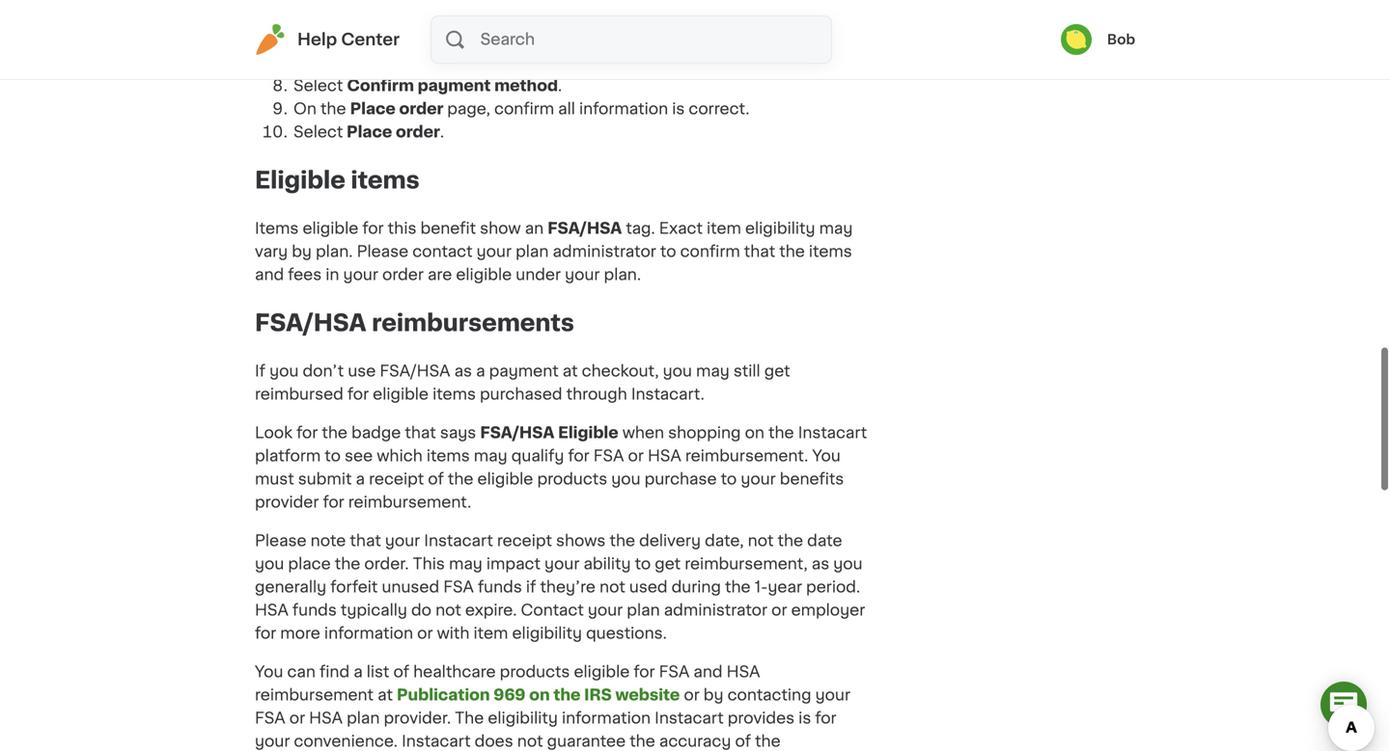 Task type: describe. For each thing, give the bounding box(es) containing it.
as inside if you don't use fsa/hsa as a payment at checkout, you may still get reimbursed for eligible items purchased through instacart.
[[454, 364, 472, 379]]

item inside please note that your instacart receipt shows the delivery date, not the date you place the order. this may impact your ability to get reimbursement, as you generally forfeit unused fsa funds if they're not used during the 1-year period. hsa funds typically do not expire. contact your plan administrator or employer for more information or with item eligibility questions.
[[474, 626, 508, 642]]

designate
[[639, 32, 716, 47]]

not down ability
[[600, 580, 625, 595]]

969
[[494, 688, 526, 704]]

that inside tag. exact item eligibility may vary by plan. please contact your plan administrator to confirm that the items and fees in your order are eligible under your plan.
[[744, 244, 775, 260]]

employer
[[791, 603, 865, 619]]

not up with
[[435, 603, 461, 619]]

look
[[255, 426, 292, 441]]

or by contacting your fsa or hsa plan provider. the eligibility information instacart provides is for your convenience. instacart does not guarantee the accuracy of t
[[255, 688, 869, 752]]

1 vertical spatial order
[[396, 125, 440, 140]]

select confirm payment method . on the place order page, confirm all information is correct. select place order .
[[293, 78, 750, 140]]

reimbursed
[[255, 387, 343, 402]]

eligibility inside or by contacting your fsa or hsa plan provider. the eligibility information instacart provides is for your convenience. instacart does not guarantee the accuracy of t
[[488, 711, 558, 727]]

at inside you can find a list of healthcare products eligible for fsa and hsa reimbursement at
[[378, 688, 393, 704]]

item inside tag. exact item eligibility may vary by plan. please contact your plan administrator to confirm that the items and fees in your order are eligible under your plan.
[[707, 221, 741, 236]]

center
[[341, 31, 400, 48]]

the inside to designate the maximum amount you want applied to fsa/hsa.
[[720, 32, 746, 47]]

is inside select confirm payment method . on the place order page, confirm all information is correct. select place order .
[[672, 101, 685, 117]]

not up reimbursement,
[[748, 534, 774, 549]]

may inside please note that your instacart receipt shows the delivery date, not the date you place the order. this may impact your ability to get reimbursement, as you generally forfeit unused fsa funds if they're not used during the 1-year period. hsa funds typically do not expire. contact your plan administrator or employer for more information or with item eligibility questions.
[[449, 557, 482, 572]]

website
[[615, 688, 680, 704]]

you up instacart.
[[663, 364, 692, 379]]

applied
[[431, 55, 489, 71]]

irs
[[584, 688, 612, 704]]

eligible inside you can find a list of healthcare products eligible for fsa and hsa reimbursement at
[[574, 665, 630, 680]]

payment inside if you don't use fsa/hsa as a payment at checkout, you may still get reimbursed for eligible items purchased through instacart.
[[489, 364, 559, 379]]

your inside to apply it to your order. select
[[375, 32, 410, 47]]

if
[[255, 364, 265, 379]]

saved
[[698, 9, 748, 24]]

the inside select confirm payment method . on the place order page, confirm all information is correct. select place order .
[[320, 101, 346, 117]]

provider
[[255, 495, 319, 510]]

hsa inside you can find a list of healthcare products eligible for fsa and hsa reimbursement at
[[727, 665, 760, 680]]

reimbursement,
[[685, 557, 808, 572]]

to right purchase in the bottom of the page
[[721, 472, 737, 487]]

generally
[[255, 580, 326, 595]]

during
[[672, 580, 721, 595]]

0 horizontal spatial eligible
[[255, 169, 345, 192]]

guarantee
[[547, 734, 626, 750]]

you up generally
[[255, 557, 284, 572]]

for inside if you don't use fsa/hsa as a payment at checkout, you may still get reimbursed for eligible items purchased through instacart.
[[347, 387, 369, 402]]

confirm
[[347, 78, 414, 94]]

instacart image
[[255, 24, 286, 55]]

to right it on the top left of the page
[[355, 32, 371, 47]]

1 vertical spatial place
[[347, 125, 392, 140]]

still
[[734, 364, 760, 379]]

not inside or by contacting your fsa or hsa plan provider. the eligibility information instacart provides is for your convenience. instacart does not guarantee the accuracy of t
[[517, 734, 543, 750]]

look for the badge that says fsa/hsa eligible
[[255, 426, 618, 441]]

0 vertical spatial under
[[649, 9, 694, 24]]

at inside if you don't use fsa/hsa as a payment at checkout, you may still get reimbursed for eligible items purchased through instacart.
[[563, 364, 578, 379]]

eligible items
[[255, 169, 420, 192]]

of inside when shopping on the instacart platform to see which items may qualify for fsa or hsa reimbursement. you must submit a receipt of the eligible products you purchase to your benefits provider for reimbursement.
[[428, 472, 444, 487]]

0 horizontal spatial is
[[544, 9, 557, 24]]

fsa/hsa inside if you don't use fsa/hsa as a payment at checkout, you may still get reimbursed for eligible items purchased through instacart.
[[380, 364, 450, 379]]

contact
[[412, 244, 473, 260]]

your inside when shopping on the instacart platform to see which items may qualify for fsa or hsa reimbursement. you must submit a receipt of the eligible products you purchase to your benefits provider for reimbursement.
[[741, 472, 776, 487]]

1 horizontal spatial benefit
[[485, 9, 540, 24]]

qualify
[[511, 449, 564, 464]]

date
[[807, 534, 842, 549]]

convenience.
[[294, 734, 398, 750]]

order. inside please note that your instacart receipt shows the delivery date, not the date you place the order. this may impact your ability to get reimbursement, as you generally forfeit unused fsa funds if they're not used during the 1-year period. hsa funds typically do not expire. contact your plan administrator or employer for more information or with item eligibility questions.
[[364, 557, 409, 572]]

eligibility inside tag. exact item eligibility may vary by plan. please contact your plan administrator to confirm that the items and fees in your order are eligible under your plan.
[[745, 221, 815, 236]]

please inside please note that your instacart receipt shows the delivery date, not the date you place the order. this may impact your ability to get reimbursement, as you generally forfeit unused fsa funds if they're not used during the 1-year period. hsa funds typically do not expire. contact your plan administrator or employer for more information or with item eligibility questions.
[[255, 534, 307, 549]]

0 horizontal spatial .
[[440, 125, 444, 140]]

on for instacart
[[745, 426, 765, 441]]

you inside when shopping on the instacart platform to see which items may qualify for fsa or hsa reimbursement. you must submit a receipt of the eligible products you purchase to your benefits provider for reimbursement.
[[611, 472, 641, 487]]

which
[[377, 449, 423, 464]]

impact
[[486, 557, 541, 572]]

are
[[428, 267, 452, 283]]

as inside please note that your instacart receipt shows the delivery date, not the date you place the order. this may impact your ability to get reimbursement, as you generally forfeit unused fsa funds if they're not used during the 1-year period. hsa funds typically do not expire. contact your plan administrator or employer for more information or with item eligibility questions.
[[812, 557, 829, 572]]

publication 969 on the irs website link
[[397, 688, 680, 704]]

help center link
[[255, 24, 400, 55]]

if you don't use fsa/hsa as a payment at checkout, you may still get reimbursed for eligible items purchased through instacart.
[[255, 364, 790, 402]]

that inside please note that your instacart receipt shows the delivery date, not the date you place the order. this may impact your ability to get reimbursement, as you generally forfeit unused fsa funds if they're not used during the 1-year period. hsa funds typically do not expire. contact your plan administrator or employer for more information or with item eligibility questions.
[[350, 534, 381, 549]]

more
[[280, 626, 320, 642]]

you can find a list of healthcare products eligible for fsa and hsa reimbursement at
[[255, 665, 760, 704]]

administrator inside please note that your instacart receipt shows the delivery date, not the date you place the order. this may impact your ability to get reimbursement, as you generally forfeit unused fsa funds if they're not used during the 1-year period. hsa funds typically do not expire. contact your plan administrator or employer for more information or with item eligibility questions.
[[664, 603, 767, 619]]

it
[[341, 32, 351, 47]]

toggled
[[561, 9, 621, 24]]

shows
[[556, 534, 606, 549]]

for down submit
[[323, 495, 344, 510]]

fsa/hsa right an
[[548, 221, 622, 236]]

questions.
[[586, 626, 667, 642]]

forfeit
[[330, 580, 378, 595]]

fsa/hsa down fees
[[255, 312, 366, 335]]

tag.
[[626, 221, 655, 236]]

fees
[[288, 267, 322, 283]]

to up method
[[493, 55, 509, 71]]

plan inside or by contacting your fsa or hsa plan provider. the eligibility information instacart provides is for your convenience. instacart does not guarantee the accuracy of t
[[347, 711, 380, 727]]

1 horizontal spatial that
[[405, 426, 436, 441]]

don't
[[303, 364, 344, 379]]

under inside tag. exact item eligibility may vary by plan. please contact your plan administrator to confirm that the items and fees in your order are eligible under your plan.
[[516, 267, 561, 283]]

delivery
[[639, 534, 701, 549]]

hsa inside when shopping on the instacart platform to see which items may qualify for fsa or hsa reimbursement. you must submit a receipt of the eligible products you purchase to your benefits provider for reimbursement.
[[648, 449, 681, 464]]

for left this
[[362, 221, 384, 236]]

submit
[[298, 472, 352, 487]]

fsa/hsa up applied
[[406, 9, 481, 24]]

maximum
[[750, 32, 826, 47]]

confirm inside select confirm payment method . on the place order page, confirm all information is correct. select place order .
[[494, 101, 554, 117]]

to up maximum
[[823, 9, 839, 24]]

all
[[558, 101, 575, 117]]

checkout,
[[582, 364, 659, 379]]

1 horizontal spatial funds
[[478, 580, 522, 595]]

purchased
[[480, 387, 562, 402]]

vary
[[255, 244, 288, 260]]

or down do
[[417, 626, 433, 642]]

of inside you can find a list of healthcare products eligible for fsa and hsa reimbursement at
[[393, 665, 409, 680]]

period.
[[806, 580, 860, 595]]

page,
[[447, 101, 490, 117]]

fsa/hsa.
[[513, 55, 588, 71]]

1 vertical spatial benefit
[[420, 221, 476, 236]]

1 vertical spatial select
[[293, 78, 343, 94]]

eligible inside when shopping on the instacart platform to see which items may qualify for fsa or hsa reimbursement. you must submit a receipt of the eligible products you purchase to your benefits provider for reimbursement.
[[477, 472, 533, 487]]

eligible up in on the top left
[[303, 221, 358, 236]]

says
[[440, 426, 476, 441]]

see
[[345, 449, 373, 464]]

show
[[480, 221, 521, 236]]

through
[[566, 387, 627, 402]]

publication
[[397, 688, 490, 704]]

want
[[390, 55, 428, 71]]

exact
[[659, 221, 703, 236]]

or down year on the bottom of page
[[771, 603, 787, 619]]

this
[[413, 557, 445, 572]]

items eligible for this benefit show an fsa/hsa
[[255, 221, 622, 236]]

information inside or by contacting your fsa or hsa plan provider. the eligibility information instacart provides is for your convenience. instacart does not guarantee the accuracy of t
[[562, 711, 651, 727]]

help center
[[297, 31, 400, 48]]

ability
[[583, 557, 631, 572]]

fsa inside or by contacting your fsa or hsa plan provider. the eligibility information instacart provides is for your convenience. instacart does not guarantee the accuracy of t
[[255, 711, 285, 727]]

select inside to apply it to your order. select
[[463, 32, 512, 47]]

must
[[255, 472, 294, 487]]

0 vertical spatial place
[[350, 101, 396, 117]]

platform
[[255, 449, 321, 464]]

help
[[297, 31, 337, 48]]

1 horizontal spatial plan.
[[604, 267, 641, 283]]

unused
[[382, 580, 439, 595]]

2 vertical spatial select
[[293, 125, 343, 140]]

to up submit
[[325, 449, 341, 464]]



Task type: vqa. For each thing, say whether or not it's contained in the screenshot.


Task type: locate. For each thing, give the bounding box(es) containing it.
an
[[525, 221, 544, 236]]

reimbursements
[[372, 312, 574, 335]]

0 horizontal spatial funds
[[292, 603, 337, 619]]

confirm inside tag. exact item eligibility may vary by plan. please contact your plan administrator to confirm that the items and fees in your order are eligible under your plan.
[[680, 244, 740, 260]]

reimbursement.
[[685, 449, 808, 464], [348, 495, 471, 510]]

to down fsa/hsa benefit is toggled on under saved benefits
[[619, 32, 635, 47]]

1 horizontal spatial at
[[563, 364, 578, 379]]

fsa/hsa down fsa/hsa reimbursements
[[380, 364, 450, 379]]

instacart inside when shopping on the instacart platform to see which items may qualify for fsa or hsa reimbursement. you must submit a receipt of the eligible products you purchase to your benefits provider for reimbursement.
[[798, 426, 867, 441]]

a up purchased
[[476, 364, 485, 379]]

receipt
[[369, 472, 424, 487], [497, 534, 552, 549]]

on right 969
[[529, 688, 550, 704]]

receipt up impact
[[497, 534, 552, 549]]

eligible inside tag. exact item eligibility may vary by plan. please contact your plan administrator to confirm that the items and fees in your order are eligible under your plan.
[[456, 267, 512, 283]]

1 horizontal spatial is
[[672, 101, 685, 117]]

for up website
[[634, 665, 655, 680]]

that
[[744, 244, 775, 260], [405, 426, 436, 441], [350, 534, 381, 549]]

2 vertical spatial that
[[350, 534, 381, 549]]

funds
[[478, 580, 522, 595], [292, 603, 337, 619]]

accuracy
[[659, 734, 731, 750]]

and up accuracy
[[693, 665, 723, 680]]

please
[[357, 244, 408, 260], [255, 534, 307, 549]]

order. up unused
[[364, 557, 409, 572]]

0 horizontal spatial please
[[255, 534, 307, 549]]

1 horizontal spatial reimbursement.
[[685, 449, 808, 464]]

a inside when shopping on the instacart platform to see which items may qualify for fsa or hsa reimbursement. you must submit a receipt of the eligible products you purchase to your benefits provider for reimbursement.
[[356, 472, 365, 487]]

fsa up website
[[659, 665, 690, 680]]

1 horizontal spatial on
[[625, 9, 645, 24]]

as down the reimbursements
[[454, 364, 472, 379]]

purchase
[[644, 472, 717, 487]]

0 vertical spatial reimbursement.
[[685, 449, 808, 464]]

hsa inside or by contacting your fsa or hsa plan provider. the eligibility information instacart provides is for your convenience. instacart does not guarantee the accuracy of t
[[309, 711, 343, 727]]

at down list
[[378, 688, 393, 704]]

benefit up contact
[[420, 221, 476, 236]]

2 vertical spatial a
[[353, 665, 363, 680]]

administrator down tag.
[[553, 244, 656, 260]]

1 vertical spatial funds
[[292, 603, 337, 619]]

is down contacting
[[798, 711, 811, 727]]

amount down toggled
[[552, 32, 615, 47]]

2 horizontal spatial is
[[798, 711, 811, 727]]

and down vary
[[255, 267, 284, 283]]

select
[[463, 32, 512, 47], [293, 78, 343, 94], [293, 125, 343, 140]]

hsa
[[648, 449, 681, 464], [255, 603, 288, 619], [727, 665, 760, 680], [309, 711, 343, 727]]

2 horizontal spatial of
[[735, 734, 751, 750]]

1 vertical spatial item
[[474, 626, 508, 642]]

a left list
[[353, 665, 363, 680]]

item down expire.
[[474, 626, 508, 642]]

1 vertical spatial order.
[[364, 557, 409, 572]]

eligible right are
[[456, 267, 512, 283]]

on
[[293, 101, 317, 117]]

0 horizontal spatial receipt
[[369, 472, 424, 487]]

1 horizontal spatial please
[[357, 244, 408, 260]]

1 vertical spatial as
[[812, 557, 829, 572]]

when
[[622, 426, 664, 441]]

is left 'correct.'
[[672, 101, 685, 117]]

contact
[[521, 603, 584, 619]]

1 vertical spatial confirm
[[680, 244, 740, 260]]

or
[[628, 449, 644, 464], [771, 603, 787, 619], [417, 626, 433, 642], [684, 688, 700, 704], [289, 711, 305, 727]]

of down look for the badge that says fsa/hsa eligible
[[428, 472, 444, 487]]

get right "still"
[[764, 364, 790, 379]]

2 vertical spatial plan
[[347, 711, 380, 727]]

2 vertical spatial of
[[735, 734, 751, 750]]

you inside to designate the maximum amount you want applied to fsa/hsa.
[[357, 55, 386, 71]]

your
[[375, 32, 410, 47], [477, 244, 512, 260], [343, 267, 378, 283], [565, 267, 600, 283], [741, 472, 776, 487], [385, 534, 420, 549], [544, 557, 580, 572], [588, 603, 623, 619], [815, 688, 850, 704], [255, 734, 290, 750]]

and
[[255, 267, 284, 283], [693, 665, 723, 680]]

0 horizontal spatial that
[[350, 534, 381, 549]]

0 vertical spatial .
[[558, 78, 562, 94]]

for up platform
[[296, 426, 318, 441]]

benefit up edit
[[485, 9, 540, 24]]

or inside when shopping on the instacart platform to see which items may qualify for fsa or hsa reimbursement. you must submit a receipt of the eligible products you purchase to your benefits provider for reimbursement.
[[628, 449, 644, 464]]

select up on
[[293, 78, 343, 94]]

you inside when shopping on the instacart platform to see which items may qualify for fsa or hsa reimbursement. you must submit a receipt of the eligible products you purchase to your benefits provider for reimbursement.
[[812, 449, 841, 464]]

by inside or by contacting your fsa or hsa plan provider. the eligibility information instacart provides is for your convenience. instacart does not guarantee the accuracy of t
[[704, 688, 724, 704]]

you down when
[[611, 472, 641, 487]]

payment inside select confirm payment method . on the place order page, confirm all information is correct. select place order .
[[418, 78, 491, 94]]

for
[[362, 221, 384, 236], [347, 387, 369, 402], [296, 426, 318, 441], [568, 449, 590, 464], [323, 495, 344, 510], [255, 626, 276, 642], [634, 665, 655, 680], [815, 711, 837, 727]]

administrator inside tag. exact item eligibility may vary by plan. please contact your plan administrator to confirm that the items and fees in your order are eligible under your plan.
[[553, 244, 656, 260]]

you up "period."
[[833, 557, 863, 572]]

eligible up irs
[[574, 665, 630, 680]]

0 vertical spatial benefits
[[752, 9, 820, 24]]

receipt inside please note that your instacart receipt shows the delivery date, not the date you place the order. this may impact your ability to get reimbursement, as you generally forfeit unused fsa funds if they're not used during the 1-year period. hsa funds typically do not expire. contact your plan administrator or employer for more information or with item eligibility questions.
[[497, 534, 552, 549]]

Search search field
[[478, 16, 831, 63]]

or down reimbursement
[[289, 711, 305, 727]]

1 horizontal spatial as
[[812, 557, 829, 572]]

fsa inside you can find a list of healthcare products eligible for fsa and hsa reimbursement at
[[659, 665, 690, 680]]

apply
[[293, 32, 337, 47]]

place
[[288, 557, 331, 572]]

fsa/hsa up qualify
[[480, 426, 554, 441]]

2 horizontal spatial plan
[[627, 603, 660, 619]]

hsa up contacting
[[727, 665, 760, 680]]

reimbursement. down shopping
[[685, 449, 808, 464]]

on for irs
[[529, 688, 550, 704]]

used
[[629, 580, 668, 595]]

order. up applied
[[414, 32, 459, 47]]

0 horizontal spatial benefit
[[420, 221, 476, 236]]

of inside or by contacting your fsa or hsa plan provider. the eligibility information instacart provides is for your convenience. instacart does not guarantee the accuracy of t
[[735, 734, 751, 750]]

do
[[411, 603, 431, 619]]

please up place
[[255, 534, 307, 549]]

hsa down reimbursement
[[309, 711, 343, 727]]

at
[[563, 364, 578, 379], [378, 688, 393, 704]]

products
[[537, 472, 607, 487], [500, 665, 570, 680]]

1 vertical spatial plan
[[627, 603, 660, 619]]

eligible down qualify
[[477, 472, 533, 487]]

items
[[351, 169, 420, 192], [809, 244, 852, 260], [433, 387, 476, 402], [427, 449, 470, 464]]

please inside tag. exact item eligibility may vary by plan. please contact your plan administrator to confirm that the items and fees in your order are eligible under your plan.
[[357, 244, 408, 260]]

1 vertical spatial products
[[500, 665, 570, 680]]

to inside tag. exact item eligibility may vary by plan. please contact your plan administrator to confirm that the items and fees in your order are eligible under your plan.
[[660, 244, 676, 260]]

a inside you can find a list of healthcare products eligible for fsa and hsa reimbursement at
[[353, 665, 363, 680]]

items inside when shopping on the instacart platform to see which items may qualify for fsa or hsa reimbursement. you must submit a receipt of the eligible products you purchase to your benefits provider for reimbursement.
[[427, 449, 470, 464]]

1 horizontal spatial you
[[812, 449, 841, 464]]

select up applied
[[463, 32, 512, 47]]

you inside you can find a list of healthcare products eligible for fsa and hsa reimbursement at
[[255, 665, 283, 680]]

note
[[311, 534, 346, 549]]

get inside please note that your instacart receipt shows the delivery date, not the date you place the order. this may impact your ability to get reimbursement, as you generally forfeit unused fsa funds if they're not used during the 1-year period. hsa funds typically do not expire. contact your plan administrator or employer for more information or with item eligibility questions.
[[655, 557, 681, 572]]

of down provides
[[735, 734, 751, 750]]

method
[[494, 78, 558, 94]]

payment
[[418, 78, 491, 94], [489, 364, 559, 379]]

as
[[454, 364, 472, 379], [812, 557, 829, 572]]

for down use
[[347, 387, 369, 402]]

plan. down tag.
[[604, 267, 641, 283]]

products inside you can find a list of healthcare products eligible for fsa and hsa reimbursement at
[[500, 665, 570, 680]]

and inside you can find a list of healthcare products eligible for fsa and hsa reimbursement at
[[693, 665, 723, 680]]

0 vertical spatial get
[[764, 364, 790, 379]]

by
[[292, 244, 312, 260], [704, 688, 724, 704]]

plan down an
[[516, 244, 549, 260]]

0 vertical spatial you
[[812, 449, 841, 464]]

to inside please note that your instacart receipt shows the delivery date, not the date you place the order. this may impact your ability to get reimbursement, as you generally forfeit unused fsa funds if they're not used during the 1-year period. hsa funds typically do not expire. contact your plan administrator or employer for more information or with item eligibility questions.
[[635, 557, 651, 572]]

amount inside to designate the maximum amount you want applied to fsa/hsa.
[[293, 55, 353, 71]]

is up edit amount
[[544, 9, 557, 24]]

fsa
[[593, 449, 624, 464], [443, 580, 474, 595], [659, 665, 690, 680], [255, 711, 285, 727]]

confirm
[[494, 101, 554, 117], [680, 244, 740, 260]]

0 vertical spatial benefit
[[485, 9, 540, 24]]

on inside when shopping on the instacart platform to see which items may qualify for fsa or hsa reimbursement. you must submit a receipt of the eligible products you purchase to your benefits provider for reimbursement.
[[745, 426, 765, 441]]

if
[[526, 580, 536, 595]]

fsa/hsa reimbursements
[[255, 312, 574, 335]]

1 horizontal spatial of
[[428, 472, 444, 487]]

payment down applied
[[418, 78, 491, 94]]

can
[[287, 665, 316, 680]]

you
[[357, 55, 386, 71], [269, 364, 299, 379], [663, 364, 692, 379], [611, 472, 641, 487], [255, 557, 284, 572], [833, 557, 863, 572]]

1 vertical spatial that
[[405, 426, 436, 441]]

you
[[812, 449, 841, 464], [255, 665, 283, 680]]

1 vertical spatial you
[[255, 665, 283, 680]]

products inside when shopping on the instacart platform to see which items may qualify for fsa or hsa reimbursement. you must submit a receipt of the eligible products you purchase to your benefits provider for reimbursement.
[[537, 472, 607, 487]]

fsa/hsa benefit is toggled on under saved benefits
[[406, 9, 823, 24]]

receipt inside when shopping on the instacart platform to see which items may qualify for fsa or hsa reimbursement. you must submit a receipt of the eligible products you purchase to your benefits provider for reimbursement.
[[369, 472, 424, 487]]

order inside tag. exact item eligibility may vary by plan. please contact your plan administrator to confirm that the items and fees in your order are eligible under your plan.
[[382, 267, 424, 283]]

products up publication 969 on the irs website link
[[500, 665, 570, 680]]

plan inside please note that your instacart receipt shows the delivery date, not the date you place the order. this may impact your ability to get reimbursement, as you generally forfeit unused fsa funds if they're not used during the 1-year period. hsa funds typically do not expire. contact your plan administrator or employer for more information or with item eligibility questions.
[[627, 603, 660, 619]]

0 horizontal spatial of
[[393, 665, 409, 680]]

amount down the help center link
[[293, 55, 353, 71]]

1 vertical spatial on
[[745, 426, 765, 441]]

bob
[[1107, 33, 1135, 46]]

0 vertical spatial plan.
[[316, 244, 353, 260]]

0 horizontal spatial get
[[655, 557, 681, 572]]

contacting
[[727, 688, 811, 704]]

by inside tag. exact item eligibility may vary by plan. please contact your plan administrator to confirm that the items and fees in your order are eligible under your plan.
[[292, 244, 312, 260]]

the
[[455, 711, 484, 727]]

you right if
[[269, 364, 299, 379]]

0 vertical spatial eligibility
[[745, 221, 815, 236]]

fsa down this
[[443, 580, 474, 595]]

. down applied
[[440, 125, 444, 140]]

and inside tag. exact item eligibility may vary by plan. please contact your plan administrator to confirm that the items and fees in your order are eligible under your plan.
[[255, 267, 284, 283]]

1 horizontal spatial .
[[558, 78, 562, 94]]

1 vertical spatial benefits
[[780, 472, 844, 487]]

receipt down the which
[[369, 472, 424, 487]]

for left the more
[[255, 626, 276, 642]]

1 horizontal spatial amount
[[552, 32, 615, 47]]

2 vertical spatial is
[[798, 711, 811, 727]]

may inside tag. exact item eligibility may vary by plan. please contact your plan administrator to confirm that the items and fees in your order are eligible under your plan.
[[819, 221, 853, 236]]

0 vertical spatial amount
[[552, 32, 615, 47]]

at up the through
[[563, 364, 578, 379]]

1 horizontal spatial get
[[764, 364, 790, 379]]

payment up purchased
[[489, 364, 559, 379]]

0 vertical spatial and
[[255, 267, 284, 283]]

0 horizontal spatial you
[[255, 665, 283, 680]]

1 vertical spatial information
[[324, 626, 413, 642]]

get
[[764, 364, 790, 379], [655, 557, 681, 572]]

0 vertical spatial as
[[454, 364, 472, 379]]

you down center
[[357, 55, 386, 71]]

0 vertical spatial of
[[428, 472, 444, 487]]

1 vertical spatial at
[[378, 688, 393, 704]]

0 horizontal spatial amount
[[293, 55, 353, 71]]

1 vertical spatial and
[[693, 665, 723, 680]]

1 vertical spatial amount
[[293, 55, 353, 71]]

eligibility inside please note that your instacart receipt shows the delivery date, not the date you place the order. this may impact your ability to get reimbursement, as you generally forfeit unused fsa funds if they're not used during the 1-year period. hsa funds typically do not expire. contact your plan administrator or employer for more information or with item eligibility questions.
[[512, 626, 582, 642]]

0 vertical spatial plan
[[516, 244, 549, 260]]

instacart.
[[631, 387, 705, 402]]

to apply it to your order. select
[[293, 9, 839, 47]]

2 vertical spatial information
[[562, 711, 651, 727]]

1 vertical spatial is
[[672, 101, 685, 117]]

get inside if you don't use fsa/hsa as a payment at checkout, you may still get reimbursed for eligible items purchased through instacart.
[[764, 364, 790, 379]]

is
[[544, 9, 557, 24], [672, 101, 685, 117], [798, 711, 811, 727]]

hsa up purchase in the bottom of the page
[[648, 449, 681, 464]]

a inside if you don't use fsa/hsa as a payment at checkout, you may still get reimbursed for eligible items purchased through instacart.
[[476, 364, 485, 379]]

provider.
[[384, 711, 451, 727]]

benefits up date in the bottom right of the page
[[780, 472, 844, 487]]

instacart inside please note that your instacart receipt shows the delivery date, not the date you place the order. this may impact your ability to get reimbursement, as you generally forfeit unused fsa funds if they're not used during the 1-year period. hsa funds typically do not expire. contact your plan administrator or employer for more information or with item eligibility questions.
[[424, 534, 493, 549]]

to down exact in the top of the page
[[660, 244, 676, 260]]

2 horizontal spatial that
[[744, 244, 775, 260]]

confirm down method
[[494, 101, 554, 117]]

0 vertical spatial confirm
[[494, 101, 554, 117]]

benefits
[[752, 9, 820, 24], [780, 472, 844, 487]]

by up accuracy
[[704, 688, 724, 704]]

1 vertical spatial under
[[516, 267, 561, 283]]

0 horizontal spatial plan
[[347, 711, 380, 727]]

on
[[625, 9, 645, 24], [745, 426, 765, 441], [529, 688, 550, 704]]

fsa down reimbursement
[[255, 711, 285, 727]]

item right exact in the top of the page
[[707, 221, 741, 236]]

please down this
[[357, 244, 408, 260]]

order. inside to apply it to your order. select
[[414, 32, 459, 47]]

administrator
[[553, 244, 656, 260], [664, 603, 767, 619]]

plan inside tag. exact item eligibility may vary by plan. please contact your plan administrator to confirm that the items and fees in your order are eligible under your plan.
[[516, 244, 549, 260]]

correct.
[[689, 101, 750, 117]]

get down delivery
[[655, 557, 681, 572]]

under down an
[[516, 267, 561, 283]]

on right toggled
[[625, 9, 645, 24]]

or right website
[[684, 688, 700, 704]]

publication 969 on the irs website
[[397, 688, 680, 704]]

1 horizontal spatial by
[[704, 688, 724, 704]]

0 vertical spatial order
[[399, 101, 444, 117]]

2 horizontal spatial on
[[745, 426, 765, 441]]

information right all
[[579, 101, 668, 117]]

to designate the maximum amount you want applied to fsa/hsa.
[[293, 32, 826, 71]]

0 vertical spatial a
[[476, 364, 485, 379]]

2 vertical spatial order
[[382, 267, 424, 283]]

please note that your instacart receipt shows the delivery date, not the date you place the order. this may impact your ability to get reimbursement, as you generally forfeit unused fsa funds if they're not used during the 1-year period. hsa funds typically do not expire. contact your plan administrator or employer for more information or with item eligibility questions.
[[255, 534, 865, 642]]

user avatar image
[[1061, 24, 1092, 55]]

benefits up maximum
[[752, 9, 820, 24]]

plan. up in on the top left
[[316, 244, 353, 260]]

reimbursement. down the which
[[348, 495, 471, 510]]

you up date in the bottom right of the page
[[812, 449, 841, 464]]

eligible down use
[[373, 387, 429, 402]]

eligible
[[303, 221, 358, 236], [456, 267, 512, 283], [373, 387, 429, 402], [477, 472, 533, 487], [574, 665, 630, 680]]

does
[[475, 734, 513, 750]]

use
[[348, 364, 376, 379]]

0 vertical spatial receipt
[[369, 472, 424, 487]]

items inside tag. exact item eligibility may vary by plan. please contact your plan administrator to confirm that the items and fees in your order are eligible under your plan.
[[809, 244, 852, 260]]

information
[[579, 101, 668, 117], [324, 626, 413, 642], [562, 711, 651, 727]]

information down "typically"
[[324, 626, 413, 642]]

for inside you can find a list of healthcare products eligible for fsa and hsa reimbursement at
[[634, 665, 655, 680]]

0 horizontal spatial plan.
[[316, 244, 353, 260]]

by up fees
[[292, 244, 312, 260]]

you left can
[[255, 665, 283, 680]]

date,
[[705, 534, 744, 549]]

confirm down exact in the top of the page
[[680, 244, 740, 260]]

eligible
[[255, 169, 345, 192], [558, 426, 618, 441]]

list
[[367, 665, 389, 680]]

0 horizontal spatial on
[[529, 688, 550, 704]]

typically
[[341, 603, 407, 619]]

funds up the more
[[292, 603, 337, 619]]

information inside please note that your instacart receipt shows the delivery date, not the date you place the order. this may impact your ability to get reimbursement, as you generally forfeit unused fsa funds if they're not used during the 1-year period. hsa funds typically do not expire. contact your plan administrator or employer for more information or with item eligibility questions.
[[324, 626, 413, 642]]

1 vertical spatial a
[[356, 472, 365, 487]]

1 vertical spatial plan.
[[604, 267, 641, 283]]

eligible down the through
[[558, 426, 618, 441]]

may inside if you don't use fsa/hsa as a payment at checkout, you may still get reimbursed for eligible items purchased through instacart.
[[696, 364, 730, 379]]

as down date in the bottom right of the page
[[812, 557, 829, 572]]

order.
[[414, 32, 459, 47], [364, 557, 409, 572]]

for inside or by contacting your fsa or hsa plan provider. the eligibility information instacart provides is for your convenience. instacart does not guarantee the accuracy of t
[[815, 711, 837, 727]]

1 vertical spatial reimbursement.
[[348, 495, 471, 510]]

shopping
[[668, 426, 741, 441]]

a
[[476, 364, 485, 379], [356, 472, 365, 487], [353, 665, 363, 680]]

1 vertical spatial payment
[[489, 364, 559, 379]]

plan up convenience.
[[347, 711, 380, 727]]

0 horizontal spatial item
[[474, 626, 508, 642]]

may inside when shopping on the instacart platform to see which items may qualify for fsa or hsa reimbursement. you must submit a receipt of the eligible products you purchase to your benefits provider for reimbursement.
[[474, 449, 507, 464]]

the inside or by contacting your fsa or hsa plan provider. the eligibility information instacart provides is for your convenience. instacart does not guarantee the accuracy of t
[[630, 734, 655, 750]]

is inside or by contacting your fsa or hsa plan provider. the eligibility information instacart provides is for your convenience. instacart does not guarantee the accuracy of t
[[798, 711, 811, 727]]

not
[[748, 534, 774, 549], [600, 580, 625, 595], [435, 603, 461, 619], [517, 734, 543, 750]]

0 horizontal spatial at
[[378, 688, 393, 704]]

1 horizontal spatial eligible
[[558, 426, 618, 441]]

0 horizontal spatial and
[[255, 267, 284, 283]]

0 vertical spatial on
[[625, 9, 645, 24]]

when shopping on the instacart platform to see which items may qualify for fsa or hsa reimbursement. you must submit a receipt of the eligible products you purchase to your benefits provider for reimbursement.
[[255, 426, 867, 510]]

this
[[388, 221, 416, 236]]

2 vertical spatial eligibility
[[488, 711, 558, 727]]

0 vertical spatial select
[[463, 32, 512, 47]]

1 horizontal spatial under
[[649, 9, 694, 24]]

under up designate
[[649, 9, 694, 24]]

edit amount
[[516, 32, 615, 47]]

1 vertical spatial by
[[704, 688, 724, 704]]

0 vertical spatial that
[[744, 244, 775, 260]]

edit
[[516, 32, 549, 47]]

information inside select confirm payment method . on the place order page, confirm all information is correct. select place order .
[[579, 101, 668, 117]]

with
[[437, 626, 470, 642]]

0 horizontal spatial order.
[[364, 557, 409, 572]]

eligible up items
[[255, 169, 345, 192]]

hsa inside please note that your instacart receipt shows the delivery date, not the date you place the order. this may impact your ability to get reimbursement, as you generally forfeit unused fsa funds if they're not used during the 1-year period. hsa funds typically do not expire. contact your plan administrator or employer for more information or with item eligibility questions.
[[255, 603, 288, 619]]

information down irs
[[562, 711, 651, 727]]

for inside please note that your instacart receipt shows the delivery date, not the date you place the order. this may impact your ability to get reimbursement, as you generally forfeit unused fsa funds if they're not used during the 1-year period. hsa funds typically do not expire. contact your plan administrator or employer for more information or with item eligibility questions.
[[255, 626, 276, 642]]

healthcare
[[413, 665, 496, 680]]

provides
[[728, 711, 795, 727]]

benefits inside when shopping on the instacart platform to see which items may qualify for fsa or hsa reimbursement. you must submit a receipt of the eligible products you purchase to your benefits provider for reimbursement.
[[780, 472, 844, 487]]

items inside if you don't use fsa/hsa as a payment at checkout, you may still get reimbursed for eligible items purchased through instacart.
[[433, 387, 476, 402]]

the inside tag. exact item eligibility may vary by plan. please contact your plan administrator to confirm that the items and fees in your order are eligible under your plan.
[[779, 244, 805, 260]]

1 vertical spatial eligibility
[[512, 626, 582, 642]]

for right qualify
[[568, 449, 590, 464]]

1 vertical spatial of
[[393, 665, 409, 680]]

0 horizontal spatial under
[[516, 267, 561, 283]]

under
[[649, 9, 694, 24], [516, 267, 561, 283]]

items
[[255, 221, 299, 236]]

they're
[[540, 580, 596, 595]]

fsa inside when shopping on the instacart platform to see which items may qualify for fsa or hsa reimbursement. you must submit a receipt of the eligible products you purchase to your benefits provider for reimbursement.
[[593, 449, 624, 464]]

fsa down when
[[593, 449, 624, 464]]

fsa inside please note that your instacart receipt shows the delivery date, not the date you place the order. this may impact your ability to get reimbursement, as you generally forfeit unused fsa funds if they're not used during the 1-year period. hsa funds typically do not expire. contact your plan administrator or employer for more information or with item eligibility questions.
[[443, 580, 474, 595]]

a down see
[[356, 472, 365, 487]]

on right shopping
[[745, 426, 765, 441]]

0 vertical spatial please
[[357, 244, 408, 260]]

1 horizontal spatial plan
[[516, 244, 549, 260]]

eligible inside if you don't use fsa/hsa as a payment at checkout, you may still get reimbursed for eligible items purchased through instacart.
[[373, 387, 429, 402]]



